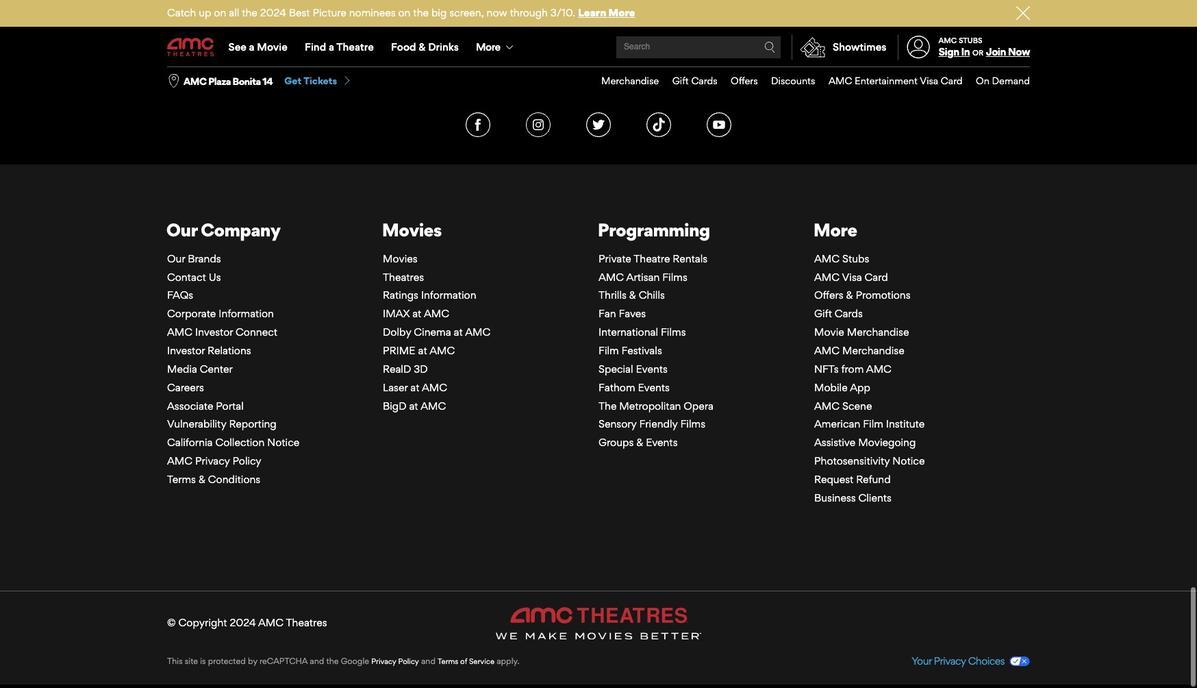 Task type: locate. For each thing, give the bounding box(es) containing it.
our up contact
[[167, 253, 185, 266]]

gift cards link up "movie merchandise" 'link'
[[815, 308, 863, 321]]

mobile app link
[[815, 381, 871, 395]]

and right inc.
[[838, 0, 857, 9]]

amc merchandise link
[[815, 345, 905, 358]]

gift
[[673, 75, 689, 87], [815, 308, 833, 321]]

& inside our brands contact us faqs corporate information amc investor connect investor relations media center careers associate portal vulnerability reporting california collection notice amc privacy policy terms & conditions
[[199, 473, 206, 486]]

offers left discounts
[[731, 75, 758, 87]]

amc down dolby cinema at amc link
[[430, 345, 455, 358]]

0 horizontal spatial entertainment
[[582, 0, 651, 9]]

bank, down approval.
[[265, 14, 292, 27]]

of
[[461, 657, 467, 667]]

0 vertical spatial menu
[[167, 29, 1031, 67]]

member
[[447, 0, 487, 9]]

0 vertical spatial card
[[677, 0, 702, 9]]

cards
[[692, 75, 718, 87], [835, 308, 863, 321]]

gift down search the amc website text field
[[673, 75, 689, 87]]

bank, right 'celtic'
[[938, 0, 965, 9]]

your privacy choices
[[912, 655, 1005, 668]]

1 horizontal spatial terms
[[438, 657, 459, 667]]

private theatre rentals amc artisan films thrills & chills fan faves international films film festivals special events fathom events the metropolitan opera sensory friendly films groups & events
[[599, 253, 714, 450]]

amc left plaza on the left top
[[184, 76, 207, 87]]

1 vertical spatial information
[[219, 308, 274, 321]]

the inside private theatre rentals amc artisan films thrills & chills fan faves international films film festivals special events fathom events the metropolitan opera sensory friendly films groups & events
[[599, 400, 617, 413]]

the down fathom
[[599, 400, 617, 413]]

movie up 14
[[257, 41, 288, 54]]

1 vertical spatial menu
[[588, 68, 1031, 96]]

our up 'our brands' link
[[166, 219, 197, 241]]

1 vertical spatial bank,
[[265, 14, 292, 27]]

gift inside 'amc stubs amc visa card offers & promotions gift cards movie merchandise amc merchandise nfts from amc mobile app amc scene american film institute assistive moviegoing photosensitivity notice request refund business clients'
[[815, 308, 833, 321]]

0 vertical spatial terms
[[167, 473, 196, 486]]

policy down collection
[[233, 455, 262, 468]]

1 horizontal spatial a
[[329, 41, 334, 54]]

1 vertical spatial more
[[476, 41, 501, 54]]

menu down showtimes "image" at the right of the page
[[588, 68, 1031, 96]]

at right cinema
[[454, 326, 463, 339]]

more down now
[[476, 41, 501, 54]]

0 horizontal spatial by
[[248, 657, 258, 667]]

information up imax at amc link
[[421, 289, 477, 303]]

careers
[[167, 381, 204, 395]]

films
[[663, 271, 688, 284], [661, 326, 686, 339], [681, 418, 706, 431]]

notice
[[267, 437, 300, 450], [893, 455, 925, 468]]

©
[[167, 617, 176, 630]]

cards down search the amc website text field
[[692, 75, 718, 87]]

0 horizontal spatial card
[[677, 0, 702, 9]]

our inside our brands contact us faqs corporate information amc investor connect investor relations media center careers associate portal vulnerability reporting california collection notice amc privacy policy terms & conditions
[[167, 253, 185, 266]]

films down opera
[[681, 418, 706, 431]]

user profile image
[[900, 37, 938, 59]]

amc facebook image
[[466, 113, 491, 138]]

issued
[[859, 0, 889, 9]]

1 vertical spatial policy
[[398, 657, 419, 667]]

theatre up artisan
[[634, 253, 671, 266]]

amc theatres image
[[496, 608, 702, 643], [496, 608, 702, 640]]

collection
[[215, 437, 265, 450]]

is inside subject to credit approval. must be an amc stubs loyalty member to apply. the amc entertainment visa card is powered by deserve, inc. and issued by celtic bank, a utah- chartered industrial bank, member fdic.
[[704, 0, 712, 9]]

0 horizontal spatial stubs
[[382, 0, 409, 9]]

0 horizontal spatial 2024
[[230, 617, 256, 630]]

0 vertical spatial film
[[599, 345, 619, 358]]

1 horizontal spatial visa
[[843, 271, 863, 284]]

1 vertical spatial theatre
[[634, 253, 671, 266]]

drinks
[[428, 41, 459, 54]]

programming
[[598, 219, 710, 241]]

the left the big
[[413, 7, 429, 20]]

information up connect
[[219, 308, 274, 321]]

3d
[[414, 363, 428, 376]]

merchandise
[[602, 75, 659, 87], [848, 326, 910, 339], [843, 345, 905, 358]]

the
[[533, 0, 552, 9], [599, 400, 617, 413]]

california collection notice link
[[167, 437, 300, 450]]

2 horizontal spatial a
[[967, 0, 974, 9]]

terms down amc privacy policy link
[[167, 473, 196, 486]]

gift up "movie merchandise" 'link'
[[815, 308, 833, 321]]

search the AMC website text field
[[622, 43, 765, 53]]

0 horizontal spatial movie
[[257, 41, 288, 54]]

sign
[[939, 46, 960, 59]]

offers down the amc visa card link
[[815, 289, 844, 303]]

0 vertical spatial policy
[[233, 455, 262, 468]]

amc up thrills
[[599, 271, 624, 284]]

to right member
[[490, 0, 499, 9]]

1 horizontal spatial is
[[704, 0, 712, 9]]

cards up "movie merchandise" 'link'
[[835, 308, 863, 321]]

join now button
[[987, 46, 1031, 59]]

the metropolitan opera link
[[599, 400, 714, 413]]

notice inside 'amc stubs amc visa card offers & promotions gift cards movie merchandise amc merchandise nfts from amc mobile app amc scene american film institute assistive moviegoing photosensitivity notice request refund business clients'
[[893, 455, 925, 468]]

0 horizontal spatial the
[[533, 0, 552, 9]]

find a theatre
[[305, 41, 374, 54]]

& down the amc visa card link
[[847, 289, 854, 303]]

2024 right copyright
[[230, 617, 256, 630]]

our brands link
[[167, 253, 221, 266]]

1 vertical spatial terms
[[438, 657, 459, 667]]

1 vertical spatial entertainment
[[855, 75, 918, 87]]

showtimes
[[833, 41, 887, 54]]

0 vertical spatial information
[[421, 289, 477, 303]]

merchandise up amc merchandise link
[[848, 326, 910, 339]]

at down laser at amc "link"
[[409, 400, 419, 413]]

0 horizontal spatial to
[[206, 0, 216, 9]]

privacy right google
[[372, 657, 397, 667]]

nfts from amc link
[[815, 363, 892, 376]]

and
[[838, 0, 857, 9], [310, 657, 324, 667], [421, 657, 436, 667]]

prime at amc link
[[383, 345, 455, 358]]

1 vertical spatial film
[[864, 418, 884, 431]]

to left credit
[[206, 0, 216, 9]]

festivals
[[622, 345, 663, 358]]

0 horizontal spatial visa
[[653, 0, 674, 9]]

events up the metropolitan opera link
[[638, 381, 670, 395]]

1 horizontal spatial to
[[490, 0, 499, 9]]

amc up sign
[[939, 36, 958, 46]]

terms
[[167, 473, 196, 486], [438, 657, 459, 667]]

amc up "nfts"
[[815, 345, 840, 358]]

0 horizontal spatial theatre
[[337, 41, 374, 54]]

investor up media at the left of page
[[167, 345, 205, 358]]

by right protected
[[248, 657, 258, 667]]

amc right through
[[554, 0, 580, 9]]

1 horizontal spatial gift cards link
[[815, 308, 863, 321]]

a right 'find'
[[329, 41, 334, 54]]

0 vertical spatial films
[[663, 271, 688, 284]]

gift inside menu
[[673, 75, 689, 87]]

0 horizontal spatial more
[[476, 41, 501, 54]]

card
[[677, 0, 702, 9], [941, 75, 963, 87], [865, 271, 889, 284]]

1 vertical spatial movies
[[383, 253, 418, 266]]

0 horizontal spatial information
[[219, 308, 274, 321]]

reald 3d link
[[383, 363, 428, 376]]

terms & conditions link
[[167, 473, 261, 486]]

0 vertical spatial merchandise
[[602, 75, 659, 87]]

1 horizontal spatial the
[[599, 400, 617, 413]]

groups & events link
[[599, 437, 678, 450]]

& inside "link"
[[419, 41, 426, 54]]

movie up amc merchandise link
[[815, 326, 845, 339]]

on demand link
[[963, 68, 1031, 96]]

amc down 3d
[[422, 381, 448, 395]]

a left utah-
[[967, 0, 974, 9]]

movie merchandise link
[[815, 326, 910, 339]]

and right recaptcha
[[310, 657, 324, 667]]

1 horizontal spatial gift
[[815, 308, 833, 321]]

merchandise down "movie merchandise" 'link'
[[843, 345, 905, 358]]

amc plaza bonita 14 button
[[184, 75, 273, 89]]

metropolitan
[[620, 400, 681, 413]]

submit search icon image
[[765, 42, 776, 53]]

entertainment inside subject to credit approval. must be an amc stubs loyalty member to apply. the amc entertainment visa card is powered by deserve, inc. and issued by celtic bank, a utah- chartered industrial bank, member fdic.
[[582, 0, 651, 9]]

menu down learn
[[167, 29, 1031, 67]]

our for our company
[[166, 219, 197, 241]]

business clients link
[[815, 492, 892, 505]]

menu
[[167, 29, 1031, 67], [588, 68, 1031, 96]]

1 to from the left
[[206, 0, 216, 9]]

privacy inside this site is protected by recaptcha and the google privacy policy and terms of service apply.
[[372, 657, 397, 667]]

utah-
[[977, 0, 1004, 9]]

0 vertical spatial theatre
[[337, 41, 374, 54]]

corporate
[[167, 308, 216, 321]]

a for find a theatre
[[329, 41, 334, 54]]

1 vertical spatial movie
[[815, 326, 845, 339]]

0 horizontal spatial film
[[599, 345, 619, 358]]

a inside find a theatre link
[[329, 41, 334, 54]]

fan
[[599, 308, 616, 321]]

card inside 'amc stubs amc visa card offers & promotions gift cards movie merchandise amc merchandise nfts from amc mobile app amc scene american film institute assistive moviegoing photosensitivity notice request refund business clients'
[[865, 271, 889, 284]]

1 vertical spatial offers
[[815, 289, 844, 303]]

more right learn
[[609, 7, 636, 20]]

0 vertical spatial the
[[533, 0, 552, 9]]

on left loyalty in the left of the page
[[398, 7, 411, 20]]

movies up movies link
[[382, 219, 442, 241]]

theatres up recaptcha
[[286, 617, 327, 630]]

film up assistive moviegoing link
[[864, 418, 884, 431]]

amc logo image
[[167, 39, 215, 57], [167, 39, 215, 57]]

0 horizontal spatial terms
[[167, 473, 196, 486]]

1 vertical spatial is
[[200, 657, 206, 667]]

is right 'site'
[[200, 657, 206, 667]]

0 vertical spatial events
[[636, 363, 668, 376]]

0 horizontal spatial privacy
[[195, 455, 230, 468]]

stubs inside 'amc stubs amc visa card offers & promotions gift cards movie merchandise amc merchandise nfts from amc mobile app amc scene american film institute assistive moviegoing photosensitivity notice request refund business clients'
[[843, 253, 870, 266]]

be
[[324, 0, 336, 9]]

0 horizontal spatial and
[[310, 657, 324, 667]]

stubs inside amc stubs sign in or join now
[[959, 36, 983, 46]]

or
[[973, 49, 984, 58]]

offers inside 'amc stubs amc visa card offers & promotions gift cards movie merchandise amc merchandise nfts from amc mobile app amc scene american film institute assistive moviegoing photosensitivity notice request refund business clients'
[[815, 289, 844, 303]]

a inside see a movie link
[[249, 41, 255, 54]]

2 horizontal spatial card
[[941, 75, 963, 87]]

movies link
[[383, 253, 418, 266]]

1 horizontal spatial and
[[421, 657, 436, 667]]

amc down corporate
[[167, 326, 193, 339]]

menu containing merchandise
[[588, 68, 1031, 96]]

by left 'celtic'
[[892, 0, 904, 9]]

amc instagram image
[[526, 113, 551, 138], [526, 113, 551, 138]]

sign in or join amc stubs element
[[898, 29, 1031, 67]]

0 horizontal spatial offers
[[731, 75, 758, 87]]

stubs up in
[[959, 36, 983, 46]]

stubs
[[382, 0, 409, 9], [959, 36, 983, 46], [843, 253, 870, 266]]

0 horizontal spatial a
[[249, 41, 255, 54]]

2 vertical spatial visa
[[843, 271, 863, 284]]

amc investor connect link
[[167, 326, 278, 339]]

0 vertical spatial entertainment
[[582, 0, 651, 9]]

by left deserve,
[[760, 0, 771, 9]]

gift cards link down search the amc website text field
[[659, 68, 718, 96]]

gift cards link
[[659, 68, 718, 96], [815, 308, 863, 321]]

apply. right 'service'
[[497, 657, 520, 667]]

film up special
[[599, 345, 619, 358]]

2 horizontal spatial more
[[814, 219, 858, 241]]

1 horizontal spatial information
[[421, 289, 477, 303]]

offers & promotions link
[[815, 289, 911, 303]]

movies up theatres link
[[383, 253, 418, 266]]

the right 'all'
[[242, 7, 258, 20]]

faqs
[[167, 289, 193, 303]]

1 horizontal spatial stubs
[[843, 253, 870, 266]]

and inside subject to credit approval. must be an amc stubs loyalty member to apply. the amc entertainment visa card is powered by deserve, inc. and issued by celtic bank, a utah- chartered industrial bank, member fdic.
[[838, 0, 857, 9]]

to
[[206, 0, 216, 9], [490, 0, 499, 9]]

visa down user profile image
[[920, 75, 939, 87]]

visa inside 'amc stubs amc visa card offers & promotions gift cards movie merchandise amc merchandise nfts from amc mobile app amc scene american film institute assistive moviegoing photosensitivity notice request refund business clients'
[[843, 271, 863, 284]]

entertainment down showtimes
[[855, 75, 918, 87]]

2 vertical spatial stubs
[[843, 253, 870, 266]]

choices
[[969, 655, 1005, 668]]

amc stubs amc visa card offers & promotions gift cards movie merchandise amc merchandise nfts from amc mobile app amc scene american film institute assistive moviegoing photosensitivity notice request refund business clients
[[815, 253, 925, 505]]

1 vertical spatial merchandise
[[848, 326, 910, 339]]

1 horizontal spatial film
[[864, 418, 884, 431]]

0 vertical spatial more
[[609, 7, 636, 20]]

1 vertical spatial the
[[599, 400, 617, 413]]

is left 'powered' on the top of page
[[704, 0, 712, 9]]

amc facebook image
[[466, 113, 491, 138]]

2 horizontal spatial visa
[[920, 75, 939, 87]]

0 horizontal spatial notice
[[267, 437, 300, 450]]

amc tiktok image
[[647, 113, 672, 138], [647, 113, 672, 138]]

the right now
[[533, 0, 552, 9]]

discounts link
[[758, 68, 816, 96]]

1 vertical spatial cards
[[835, 308, 863, 321]]

by
[[760, 0, 771, 9], [892, 0, 904, 9], [248, 657, 258, 667]]

2 horizontal spatial the
[[413, 7, 429, 20]]

movies
[[382, 219, 442, 241], [383, 253, 418, 266]]

1 vertical spatial gift cards link
[[815, 308, 863, 321]]

terms left of
[[438, 657, 459, 667]]

footer
[[0, 85, 1198, 685]]

0 horizontal spatial policy
[[233, 455, 262, 468]]

and right "privacy policy" link
[[421, 657, 436, 667]]

0 vertical spatial visa
[[653, 0, 674, 9]]

amc twitter image
[[587, 113, 611, 138], [587, 113, 611, 138]]

0 vertical spatial cards
[[692, 75, 718, 87]]

0 horizontal spatial cards
[[692, 75, 718, 87]]

in
[[962, 46, 971, 59]]

events down friendly
[[646, 437, 678, 450]]

& up faves
[[630, 289, 636, 303]]

at right imax
[[413, 308, 422, 321]]

cards inside menu
[[692, 75, 718, 87]]

this
[[167, 657, 183, 667]]

faves
[[619, 308, 646, 321]]

inc.
[[818, 0, 835, 9]]

movie inside menu
[[257, 41, 288, 54]]

1 horizontal spatial entertainment
[[855, 75, 918, 87]]

information
[[421, 289, 477, 303], [219, 308, 274, 321]]

1 vertical spatial gift
[[815, 308, 833, 321]]

business
[[815, 492, 856, 505]]

stubs up the amc visa card link
[[843, 253, 870, 266]]

0 vertical spatial our
[[166, 219, 197, 241]]

entertainment right 3/10.
[[582, 0, 651, 9]]

rentals
[[673, 253, 708, 266]]

merchandise left gift cards
[[602, 75, 659, 87]]

card down sign in button
[[941, 75, 963, 87]]

more up amc stubs 'link'
[[814, 219, 858, 241]]

visa down amc stubs 'link'
[[843, 271, 863, 284]]

information inside movies theatres ratings information imax at amc dolby cinema at amc prime at amc reald 3d laser at amc bigd at amc
[[421, 289, 477, 303]]

request
[[815, 473, 854, 486]]

0 vertical spatial gift
[[673, 75, 689, 87]]

special
[[599, 363, 634, 376]]

investor up investor relations link
[[195, 326, 233, 339]]

plaza
[[208, 76, 231, 87]]

notice down moviegoing
[[893, 455, 925, 468]]

0 vertical spatial stubs
[[382, 0, 409, 9]]

1 vertical spatial stubs
[[959, 36, 983, 46]]

service
[[469, 657, 495, 667]]

card up promotions
[[865, 271, 889, 284]]

0 vertical spatial movies
[[382, 219, 442, 241]]

a for see a movie
[[249, 41, 255, 54]]

amc up dolby cinema at amc link
[[424, 308, 450, 321]]

see a movie
[[229, 41, 288, 54]]

0 vertical spatial offers
[[731, 75, 758, 87]]

copyright
[[179, 617, 227, 630]]

a
[[967, 0, 974, 9], [249, 41, 255, 54], [329, 41, 334, 54]]

1 horizontal spatial privacy
[[372, 657, 397, 667]]

request refund link
[[815, 473, 891, 486]]

movies for movies
[[382, 219, 442, 241]]

2 horizontal spatial and
[[838, 0, 857, 9]]

privacy up terms & conditions link
[[195, 455, 230, 468]]

policy right google
[[398, 657, 419, 667]]

theatres up the ratings
[[383, 271, 424, 284]]

visa inside subject to credit approval. must be an amc stubs loyalty member to apply. the amc entertainment visa card is powered by deserve, inc. and issued by celtic bank, a utah- chartered industrial bank, member fdic.
[[653, 0, 674, 9]]

apply. left 3/10.
[[502, 0, 531, 9]]

amc up recaptcha
[[258, 617, 284, 630]]

amc inside button
[[184, 76, 207, 87]]

ratings information link
[[383, 289, 477, 303]]

1 horizontal spatial on
[[398, 7, 411, 20]]

information inside our brands contact us faqs corporate information amc investor connect investor relations media center careers associate portal vulnerability reporting california collection notice amc privacy policy terms & conditions
[[219, 308, 274, 321]]

find
[[305, 41, 326, 54]]

visa up search the amc website text field
[[653, 0, 674, 9]]

laser at amc link
[[383, 381, 448, 395]]

the left google
[[327, 657, 339, 667]]

1 horizontal spatial policy
[[398, 657, 419, 667]]

theatre
[[337, 41, 374, 54], [634, 253, 671, 266]]

events
[[636, 363, 668, 376], [638, 381, 670, 395], [646, 437, 678, 450]]

film inside 'amc stubs amc visa card offers & promotions gift cards movie merchandise amc merchandise nfts from amc mobile app amc scene american film institute assistive moviegoing photosensitivity notice request refund business clients'
[[864, 418, 884, 431]]

bigd at amc link
[[383, 400, 446, 413]]

stubs left loyalty in the left of the page
[[382, 0, 409, 9]]

theatre down fdic.
[[337, 41, 374, 54]]

0 vertical spatial theatres
[[383, 271, 424, 284]]

special events link
[[599, 363, 668, 376]]

1 horizontal spatial notice
[[893, 455, 925, 468]]

amc youtube image
[[707, 113, 732, 138], [707, 113, 732, 138]]

movies inside movies theatres ratings information imax at amc dolby cinema at amc prime at amc reald 3d laser at amc bigd at amc
[[383, 253, 418, 266]]

events down festivals
[[636, 363, 668, 376]]

1 vertical spatial notice
[[893, 455, 925, 468]]



Task type: vqa. For each thing, say whether or not it's contained in the screenshot.
Movie to the left
yes



Task type: describe. For each thing, give the bounding box(es) containing it.
through
[[510, 7, 548, 20]]

2 to from the left
[[490, 0, 499, 9]]

2 vertical spatial more
[[814, 219, 858, 241]]

privacy policy link
[[372, 657, 419, 667]]

get tickets
[[285, 75, 337, 87]]

see
[[229, 41, 247, 54]]

all
[[229, 7, 239, 20]]

2 horizontal spatial by
[[892, 0, 904, 9]]

showtimes image
[[793, 36, 833, 60]]

at up bigd at amc link
[[411, 381, 420, 395]]

& down sensory friendly films link at the bottom
[[637, 437, 644, 450]]

0 vertical spatial 2024
[[260, 7, 286, 20]]

member
[[294, 14, 335, 27]]

learn more link
[[578, 7, 636, 20]]

from
[[842, 363, 864, 376]]

more button
[[468, 29, 525, 67]]

investor relations link
[[167, 345, 251, 358]]

theatre inside menu
[[337, 41, 374, 54]]

vulnerability reporting link
[[167, 418, 277, 431]]

stubs for amc stubs amc visa card offers & promotions gift cards movie merchandise amc merchandise nfts from amc mobile app amc scene american film institute assistive moviegoing photosensitivity notice request refund business clients
[[843, 253, 870, 266]]

stubs inside subject to credit approval. must be an amc stubs loyalty member to apply. the amc entertainment visa card is powered by deserve, inc. and issued by celtic bank, a utah- chartered industrial bank, member fdic.
[[382, 0, 409, 9]]

1 vertical spatial films
[[661, 326, 686, 339]]

promotions
[[856, 289, 911, 303]]

amc down mobile
[[815, 400, 840, 413]]

food
[[391, 41, 416, 54]]

sensory
[[599, 418, 637, 431]]

artisan
[[627, 271, 660, 284]]

0 vertical spatial investor
[[195, 326, 233, 339]]

friendly
[[640, 418, 678, 431]]

amc privacy policy link
[[167, 455, 262, 468]]

connect
[[236, 326, 278, 339]]

amc up the amc visa card link
[[815, 253, 840, 266]]

offers link
[[718, 68, 758, 96]]

dolby cinema at amc link
[[383, 326, 491, 339]]

get tickets link
[[285, 75, 352, 88]]

gift cards
[[673, 75, 718, 87]]

bonita
[[233, 76, 261, 87]]

0 horizontal spatial is
[[200, 657, 206, 667]]

amc down showtimes 'link'
[[829, 75, 853, 87]]

best
[[289, 7, 310, 20]]

sign in button
[[939, 46, 971, 59]]

terms inside this site is protected by recaptcha and the google privacy policy and terms of service apply.
[[438, 657, 459, 667]]

media center link
[[167, 363, 233, 376]]

vulnerability
[[167, 418, 226, 431]]

policy inside this site is protected by recaptcha and the google privacy policy and terms of service apply.
[[398, 657, 419, 667]]

theatres inside movies theatres ratings information imax at amc dolby cinema at amc prime at amc reald 3d laser at amc bigd at amc
[[383, 271, 424, 284]]

clients
[[859, 492, 892, 505]]

catch
[[167, 7, 196, 20]]

film inside private theatre rentals amc artisan films thrills & chills fan faves international films film festivals special events fathom events the metropolitan opera sensory friendly films groups & events
[[599, 345, 619, 358]]

card inside subject to credit approval. must be an amc stubs loyalty member to apply. the amc entertainment visa card is powered by deserve, inc. and issued by celtic bank, a utah- chartered industrial bank, member fdic.
[[677, 0, 702, 9]]

photosensitivity
[[815, 455, 890, 468]]

media
[[167, 363, 197, 376]]

offers inside menu
[[731, 75, 758, 87]]

your
[[912, 655, 932, 668]]

amc inside amc stubs sign in or join now
[[939, 36, 958, 46]]

on demand
[[977, 75, 1031, 87]]

1 vertical spatial apply.
[[497, 657, 520, 667]]

visa inside menu
[[920, 75, 939, 87]]

1 horizontal spatial the
[[327, 657, 339, 667]]

celtic
[[907, 0, 935, 9]]

1 horizontal spatial more
[[609, 7, 636, 20]]

catch up on all the 2024 best picture nominees on the big screen, now through 3/10. learn more
[[167, 7, 636, 20]]

private theatre rentals link
[[599, 253, 708, 266]]

2 vertical spatial events
[[646, 437, 678, 450]]

movies for movies theatres ratings information imax at amc dolby cinema at amc prime at amc reald 3d laser at amc bigd at amc
[[383, 253, 418, 266]]

get
[[285, 75, 302, 87]]

a inside subject to credit approval. must be an amc stubs loyalty member to apply. the amc entertainment visa card is powered by deserve, inc. and issued by celtic bank, a utah- chartered industrial bank, member fdic.
[[967, 0, 974, 9]]

footer containing our company
[[0, 85, 1198, 685]]

movies theatres ratings information imax at amc dolby cinema at amc prime at amc reald 3d laser at amc bigd at amc
[[383, 253, 491, 413]]

join
[[987, 46, 1007, 59]]

privacy inside our brands contact us faqs corporate information amc investor connect investor relations media center careers associate portal vulnerability reporting california collection notice amc privacy policy terms & conditions
[[195, 455, 230, 468]]

nominees
[[349, 7, 396, 20]]

california
[[167, 437, 213, 450]]

cinema
[[414, 326, 451, 339]]

movie inside 'amc stubs amc visa card offers & promotions gift cards movie merchandise amc merchandise nfts from amc mobile app amc scene american film institute assistive moviegoing photosensitivity notice request refund business clients'
[[815, 326, 845, 339]]

up
[[199, 7, 211, 20]]

company
[[201, 219, 281, 241]]

credit
[[219, 0, 247, 9]]

0 horizontal spatial theatres
[[286, 617, 327, 630]]

& inside 'amc stubs amc visa card offers & promotions gift cards movie merchandise amc merchandise nfts from amc mobile app amc scene american film institute assistive moviegoing photosensitivity notice request refund business clients'
[[847, 289, 854, 303]]

1 vertical spatial events
[[638, 381, 670, 395]]

2 on from the left
[[398, 7, 411, 20]]

2 horizontal spatial privacy
[[934, 655, 967, 668]]

1 on from the left
[[214, 7, 226, 20]]

amc inside private theatre rentals amc artisan films thrills & chills fan faves international films film festivals special events fathom events the metropolitan opera sensory friendly films groups & events
[[599, 271, 624, 284]]

cards inside 'amc stubs amc visa card offers & promotions gift cards movie merchandise amc merchandise nfts from amc mobile app amc scene american film institute assistive moviegoing photosensitivity notice request refund business clients'
[[835, 308, 863, 321]]

google
[[341, 657, 369, 667]]

subject
[[167, 0, 204, 9]]

relations
[[208, 345, 251, 358]]

terms of service link
[[438, 657, 495, 667]]

our company
[[166, 219, 281, 241]]

protected
[[208, 657, 246, 667]]

terms inside our brands contact us faqs corporate information amc investor connect investor relations media center careers associate portal vulnerability reporting california collection notice amc privacy policy terms & conditions
[[167, 473, 196, 486]]

our for our brands contact us faqs corporate information amc investor connect investor relations media center careers associate portal vulnerability reporting california collection notice amc privacy policy terms & conditions
[[167, 253, 185, 266]]

stubs for amc stubs sign in or join now
[[959, 36, 983, 46]]

consumer privacy act opt-out icon image
[[1010, 657, 1031, 667]]

find a theatre link
[[296, 29, 383, 67]]

amc up the app
[[867, 363, 892, 376]]

menu containing more
[[167, 29, 1031, 67]]

corporate information link
[[167, 308, 274, 321]]

card inside menu
[[941, 75, 963, 87]]

0 vertical spatial gift cards link
[[659, 68, 718, 96]]

1 horizontal spatial by
[[760, 0, 771, 9]]

chartered
[[167, 14, 215, 27]]

2 vertical spatial films
[[681, 418, 706, 431]]

at up 3d
[[418, 345, 427, 358]]

cookie consent banner dialog
[[0, 651, 1198, 688]]

amc down california
[[167, 455, 193, 468]]

learn
[[578, 7, 607, 20]]

0 horizontal spatial bank,
[[265, 14, 292, 27]]

must
[[297, 0, 321, 9]]

tickets
[[304, 75, 337, 87]]

assistive
[[815, 437, 856, 450]]

amc scene link
[[815, 400, 873, 413]]

our brands contact us faqs corporate information amc investor connect investor relations media center careers associate portal vulnerability reporting california collection notice amc privacy policy terms & conditions
[[167, 253, 300, 486]]

recaptcha
[[260, 657, 308, 667]]

fdic.
[[338, 14, 365, 27]]

mobile
[[815, 381, 848, 395]]

merchandise inside menu
[[602, 75, 659, 87]]

1 horizontal spatial bank,
[[938, 0, 965, 9]]

0 horizontal spatial the
[[242, 7, 258, 20]]

faqs link
[[167, 289, 193, 303]]

reald
[[383, 363, 411, 376]]

theatre inside private theatre rentals amc artisan films thrills & chills fan faves international films film festivals special events fathom events the metropolitan opera sensory friendly films groups & events
[[634, 253, 671, 266]]

policy inside our brands contact us faqs corporate information amc investor connect investor relations media center careers associate portal vulnerability reporting california collection notice amc privacy policy terms & conditions
[[233, 455, 262, 468]]

food & drinks
[[391, 41, 459, 54]]

1 vertical spatial investor
[[167, 345, 205, 358]]

14
[[263, 76, 273, 87]]

2 vertical spatial merchandise
[[843, 345, 905, 358]]

the inside subject to credit approval. must be an amc stubs loyalty member to apply. the amc entertainment visa card is powered by deserve, inc. and issued by celtic bank, a utah- chartered industrial bank, member fdic.
[[533, 0, 552, 9]]

amc right cinema
[[465, 326, 491, 339]]

reporting
[[229, 418, 277, 431]]

nfts
[[815, 363, 839, 376]]

amc down laser at amc "link"
[[421, 400, 446, 413]]

imax
[[383, 308, 410, 321]]

on
[[977, 75, 990, 87]]

fathom
[[599, 381, 636, 395]]

notice inside our brands contact us faqs corporate information amc investor connect investor relations media center careers associate portal vulnerability reporting california collection notice amc privacy policy terms & conditions
[[267, 437, 300, 450]]

apply. inside subject to credit approval. must be an amc stubs loyalty member to apply. the amc entertainment visa card is powered by deserve, inc. and issued by celtic bank, a utah- chartered industrial bank, member fdic.
[[502, 0, 531, 9]]

entertainment inside menu
[[855, 75, 918, 87]]

this site is protected by recaptcha and the google privacy policy and terms of service apply.
[[167, 657, 520, 667]]

amc right an
[[354, 0, 380, 9]]

site
[[185, 657, 198, 667]]

amc down amc stubs 'link'
[[815, 271, 840, 284]]

imax at amc link
[[383, 308, 450, 321]]

more inside more button
[[476, 41, 501, 54]]

us
[[209, 271, 221, 284]]

refund
[[857, 473, 891, 486]]

american
[[815, 418, 861, 431]]

industrial
[[217, 14, 262, 27]]



